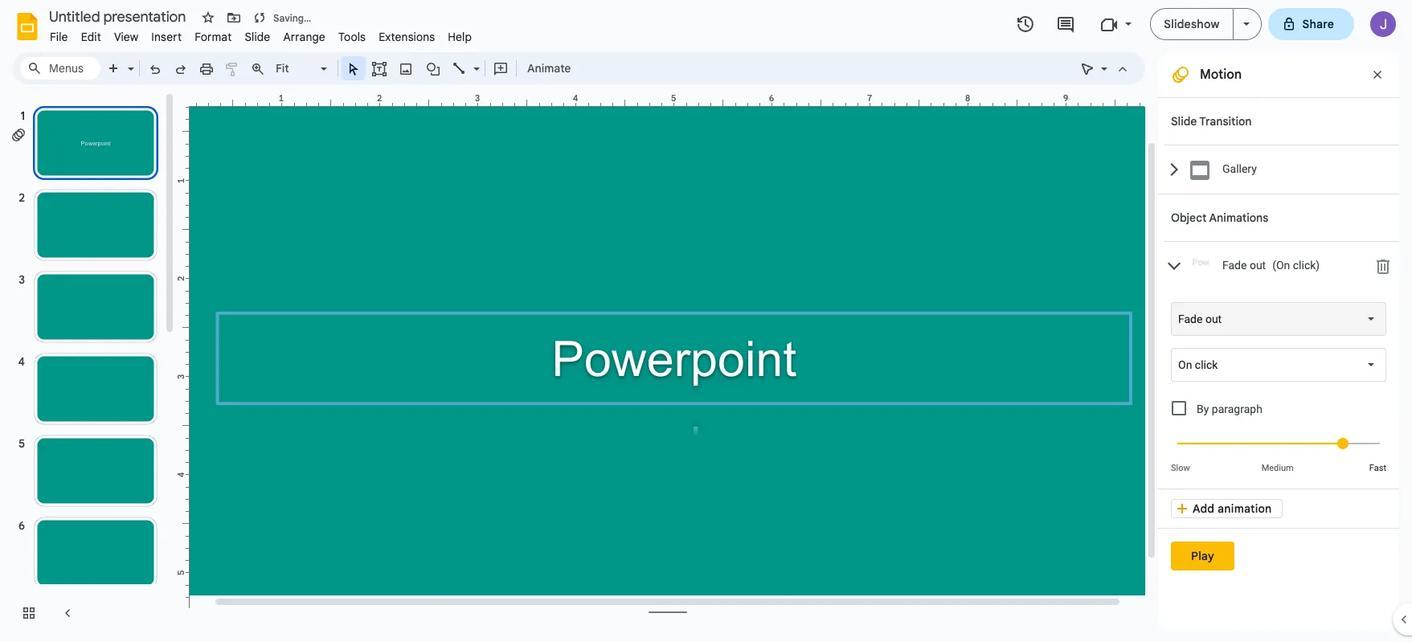 Task type: describe. For each thing, give the bounding box(es) containing it.
tools
[[338, 30, 366, 44]]

saving… button
[[248, 6, 315, 29]]

edit menu item
[[74, 27, 108, 47]]

animate button
[[520, 56, 578, 80]]

presentation options image
[[1243, 23, 1250, 26]]

new slide with layout image
[[124, 58, 134, 64]]

fade for fade out
[[1179, 313, 1203, 326]]

file
[[50, 30, 68, 44]]

navigation inside motion 'application'
[[0, 91, 177, 642]]

animation
[[1218, 502, 1272, 516]]

slow button
[[1171, 463, 1191, 474]]

add animation
[[1193, 502, 1272, 516]]

motion application
[[0, 0, 1413, 642]]

medium button
[[1243, 463, 1314, 474]]

slow
[[1171, 463, 1191, 474]]

tab panel inside object animations tab list
[[1163, 290, 1400, 489]]

add
[[1193, 502, 1215, 516]]

Menus field
[[20, 57, 101, 80]]

click
[[1195, 359, 1218, 371]]

object animations tab list
[[1159, 194, 1400, 489]]

animations
[[1210, 211, 1269, 225]]

out for fade out
[[1206, 313, 1222, 326]]

by paragraph
[[1197, 403, 1263, 416]]

object
[[1171, 211, 1207, 225]]

motion section
[[1159, 52, 1400, 630]]

slideshow button
[[1151, 8, 1234, 40]]

transition
[[1200, 114, 1252, 129]]

play button
[[1171, 542, 1235, 571]]

Zoom text field
[[273, 57, 318, 80]]

tab inside object animations tab list
[[1165, 241, 1400, 290]]

paragraph
[[1212, 403, 1263, 416]]

Rename text field
[[43, 6, 195, 26]]

animate
[[527, 61, 571, 76]]

gallery
[[1223, 163, 1257, 175]]

fast
[[1370, 463, 1387, 474]]

fade out (on click)
[[1223, 259, 1320, 272]]

format menu item
[[188, 27, 238, 47]]

menu bar banner
[[0, 0, 1413, 642]]

fade out option
[[1179, 311, 1222, 327]]

main toolbar
[[100, 56, 579, 80]]

insert
[[151, 30, 182, 44]]

arrange
[[283, 30, 326, 44]]

format
[[195, 30, 232, 44]]



Task type: locate. For each thing, give the bounding box(es) containing it.
share button
[[1268, 8, 1355, 40]]

fade left (on
[[1223, 259, 1247, 272]]

0 horizontal spatial slide
[[245, 30, 270, 44]]

slide inside motion section
[[1171, 114, 1197, 129]]

fade
[[1223, 259, 1247, 272], [1179, 313, 1203, 326]]

out left (on
[[1250, 259, 1266, 272]]

slide
[[245, 30, 270, 44], [1171, 114, 1197, 129]]

add animation button
[[1171, 499, 1283, 519]]

out up the click
[[1206, 313, 1222, 326]]

By paragraph checkbox
[[1172, 401, 1187, 416]]

0 vertical spatial out
[[1250, 259, 1266, 272]]

menu bar
[[43, 21, 479, 47]]

0 horizontal spatial out
[[1206, 313, 1222, 326]]

slider inside object animations tab list
[[1171, 425, 1387, 462]]

out
[[1250, 259, 1266, 272], [1206, 313, 1222, 326]]

select line image
[[470, 58, 480, 64]]

slider
[[1171, 425, 1387, 462]]

on click option
[[1179, 357, 1218, 373]]

fast button
[[1370, 463, 1387, 474]]

tab containing fade out
[[1165, 241, 1400, 290]]

(on
[[1273, 259, 1291, 272]]

extensions
[[379, 30, 435, 44]]

tab panel containing fade out
[[1163, 290, 1400, 489]]

edit
[[81, 30, 101, 44]]

slide menu item
[[238, 27, 277, 47]]

fade up on
[[1179, 313, 1203, 326]]

1 vertical spatial fade
[[1179, 313, 1203, 326]]

share
[[1303, 17, 1335, 31]]

Star checkbox
[[197, 6, 219, 29]]

extensions menu item
[[372, 27, 442, 47]]

1 vertical spatial slide
[[1171, 114, 1197, 129]]

medium
[[1262, 463, 1294, 474]]

out inside tab
[[1250, 259, 1266, 272]]

fade out list box
[[1171, 302, 1387, 336]]

help menu item
[[442, 27, 479, 47]]

slide transition
[[1171, 114, 1252, 129]]

shape image
[[424, 57, 443, 80]]

saving…
[[273, 12, 311, 24]]

on click
[[1179, 359, 1218, 371]]

out for fade out (on click)
[[1250, 259, 1266, 272]]

fade inside option
[[1179, 313, 1203, 326]]

fade inside tab
[[1223, 259, 1247, 272]]

1 vertical spatial out
[[1206, 313, 1222, 326]]

file menu item
[[43, 27, 74, 47]]

by
[[1197, 403, 1210, 416]]

insert menu item
[[145, 27, 188, 47]]

0 vertical spatial fade
[[1223, 259, 1247, 272]]

slide down saving… button
[[245, 30, 270, 44]]

0 horizontal spatial fade
[[1179, 313, 1203, 326]]

slide for slide
[[245, 30, 270, 44]]

slide inside the slide menu item
[[245, 30, 270, 44]]

on
[[1179, 359, 1193, 371]]

Zoom field
[[271, 57, 334, 80]]

tools menu item
[[332, 27, 372, 47]]

click)
[[1293, 259, 1320, 272]]

mode and view toolbar
[[1075, 52, 1136, 84]]

menu bar inside menu bar banner
[[43, 21, 479, 47]]

slide left 'transition'
[[1171, 114, 1197, 129]]

tab panel
[[1163, 290, 1400, 489]]

tab
[[1165, 241, 1400, 290]]

1 horizontal spatial out
[[1250, 259, 1266, 272]]

object animations
[[1171, 211, 1269, 225]]

slide for slide transition
[[1171, 114, 1197, 129]]

1 horizontal spatial slide
[[1171, 114, 1197, 129]]

1 horizontal spatial fade
[[1223, 259, 1247, 272]]

insert image image
[[397, 57, 415, 80]]

out inside option
[[1206, 313, 1222, 326]]

play
[[1192, 549, 1215, 564]]

motion
[[1200, 67, 1242, 83]]

navigation
[[0, 91, 177, 642]]

arrange menu item
[[277, 27, 332, 47]]

0 vertical spatial slide
[[245, 30, 270, 44]]

gallery tab
[[1165, 145, 1400, 194]]

view
[[114, 30, 139, 44]]

menu bar containing file
[[43, 21, 479, 47]]

view menu item
[[108, 27, 145, 47]]

fade for fade out (on click)
[[1223, 259, 1247, 272]]

help
[[448, 30, 472, 44]]

slideshow
[[1164, 17, 1220, 31]]

fade out
[[1179, 313, 1222, 326]]

duration element
[[1171, 425, 1387, 474]]



Task type: vqa. For each thing, say whether or not it's contained in the screenshot.
Share button at the right of the page
yes



